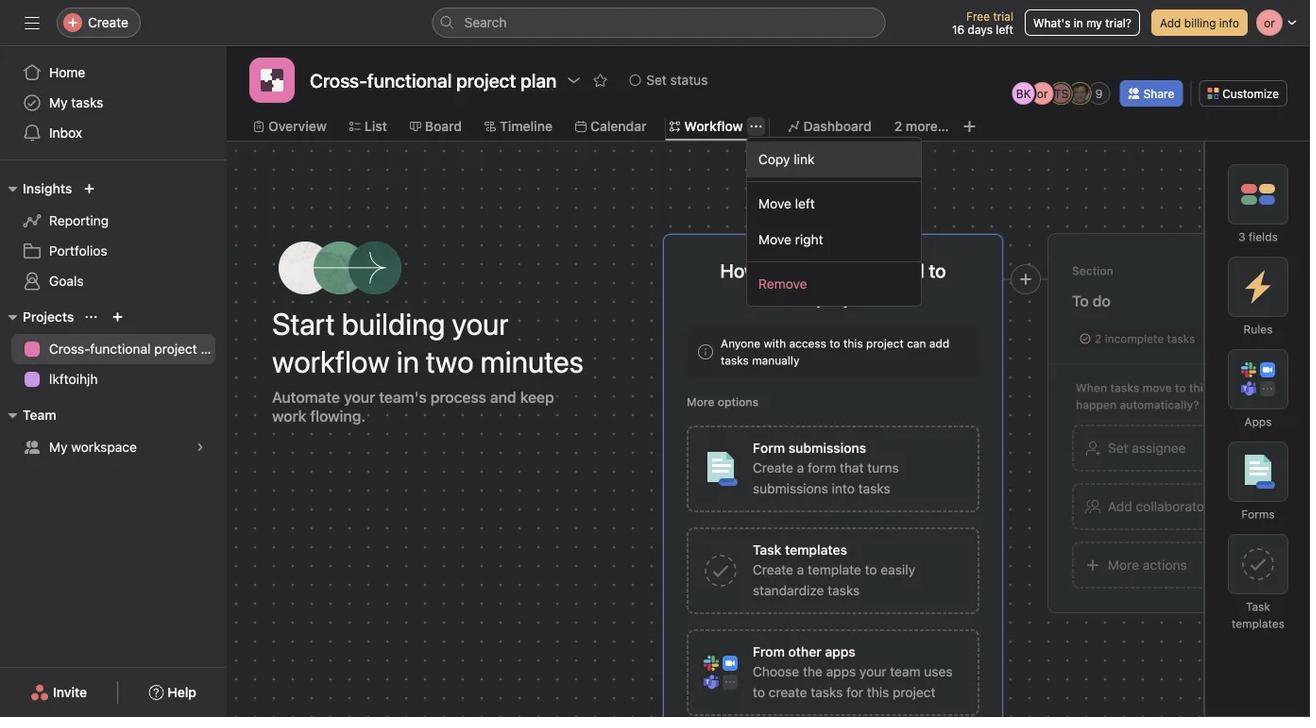 Task type: locate. For each thing, give the bounding box(es) containing it.
set for set status
[[646, 72, 667, 88]]

what's in my trial? button
[[1025, 9, 1140, 36]]

overview link
[[253, 116, 327, 137]]

move for move left
[[759, 196, 792, 212]]

1 vertical spatial your
[[344, 389, 375, 407]]

left up right
[[795, 196, 815, 212]]

set
[[646, 72, 667, 88], [1108, 441, 1128, 456]]

more options
[[687, 396, 759, 409]]

my
[[49, 95, 68, 111], [49, 440, 68, 455]]

my workspace
[[49, 440, 137, 455]]

3 fields
[[1239, 231, 1278, 244]]

tasks down template
[[828, 583, 860, 599]]

home link
[[11, 58, 215, 88]]

create up submissions
[[753, 461, 793, 476]]

move left
[[759, 196, 815, 212]]

0 horizontal spatial cross-
[[49, 342, 90, 357]]

0 vertical spatial cross-
[[310, 69, 367, 91]]

functional for project
[[90, 342, 151, 357]]

your up "two minutes"
[[452, 306, 509, 342]]

projects
[[23, 309, 74, 325]]

portfolios
[[49, 243, 107, 259]]

your left team's
[[344, 389, 375, 407]]

1 my from the top
[[49, 95, 68, 111]]

0 vertical spatial add
[[1160, 16, 1181, 29]]

move up "move right"
[[759, 196, 792, 212]]

2 vertical spatial this
[[867, 685, 889, 701]]

more
[[687, 396, 715, 409]]

0 vertical spatial this
[[844, 337, 863, 350]]

hide sidebar image
[[25, 15, 40, 30]]

lkftoihjh link
[[11, 365, 215, 395]]

0 vertical spatial a
[[797, 461, 804, 476]]

portfolios link
[[11, 236, 215, 266]]

0 horizontal spatial your
[[344, 389, 375, 407]]

this inside the anyone with access to this project can add tasks manually
[[844, 337, 863, 350]]

shou
[[1289, 382, 1310, 395]]

this right for
[[867, 685, 889, 701]]

team's
[[379, 389, 427, 407]]

see details, my workspace image
[[195, 442, 206, 453]]

set inside dropdown button
[[646, 72, 667, 88]]

calendar link
[[575, 116, 647, 137]]

search list box
[[432, 8, 886, 38]]

teams element
[[0, 399, 227, 467]]

this right access
[[844, 337, 863, 350]]

set status button
[[621, 67, 716, 94]]

move right
[[759, 232, 823, 248]]

1 horizontal spatial in
[[1074, 16, 1083, 29]]

tasks up this project?
[[795, 260, 840, 282]]

this for project
[[844, 337, 863, 350]]

set left "status" on the right top
[[646, 72, 667, 88]]

my for my workspace
[[49, 440, 68, 455]]

0 horizontal spatial set
[[646, 72, 667, 88]]

create
[[88, 15, 128, 30], [753, 461, 793, 476], [753, 563, 793, 578]]

project inside from other apps choose the apps your team uses to create tasks for this project
[[893, 685, 936, 701]]

0 vertical spatial set
[[646, 72, 667, 88]]

create for task templates
[[753, 563, 793, 578]]

set inside button
[[1108, 441, 1128, 456]]

inbox link
[[11, 118, 215, 148]]

task templates
[[1232, 601, 1285, 631]]

create inside task templates create a template to easily standardize tasks
[[753, 563, 793, 578]]

to inside from other apps choose the apps your team uses to create tasks for this project
[[753, 685, 765, 701]]

create up standardize
[[753, 563, 793, 578]]

0 horizontal spatial 2
[[894, 119, 902, 134]]

2 move from the top
[[759, 232, 792, 248]]

1 horizontal spatial functional
[[367, 69, 452, 91]]

0 horizontal spatial functional
[[90, 342, 151, 357]]

1 vertical spatial this
[[1189, 382, 1210, 395]]

tasks down turns
[[858, 481, 891, 497]]

process
[[431, 389, 486, 407]]

project inside the anyone with access to this project can add tasks manually
[[866, 337, 904, 350]]

turns
[[867, 461, 899, 476]]

1 horizontal spatial this
[[867, 685, 889, 701]]

set left assignee
[[1108, 441, 1128, 456]]

this project?
[[781, 286, 886, 308]]

1 horizontal spatial 2
[[1095, 333, 1102, 346]]

to down choose
[[753, 685, 765, 701]]

1 vertical spatial left
[[795, 196, 815, 212]]

a left form
[[797, 461, 804, 476]]

your inside from other apps choose the apps your team uses to create tasks for this project
[[860, 665, 887, 680]]

tasks inside the anyone with access to this project can add tasks manually
[[721, 354, 749, 367]]

to right move at the right of the page
[[1175, 382, 1186, 395]]

a
[[797, 461, 804, 476], [797, 563, 804, 578]]

2 vertical spatial your
[[860, 665, 887, 680]]

1 vertical spatial create
[[753, 461, 793, 476]]

0 vertical spatial move
[[759, 196, 792, 212]]

1 vertical spatial functional
[[90, 342, 151, 357]]

goals link
[[11, 266, 215, 297]]

2 horizontal spatial your
[[860, 665, 887, 680]]

0 horizontal spatial this
[[844, 337, 863, 350]]

template
[[808, 563, 861, 578]]

0 vertical spatial left
[[996, 23, 1014, 36]]

other apps
[[788, 645, 856, 660]]

1 horizontal spatial your
[[452, 306, 509, 342]]

add inside button
[[1108, 499, 1132, 515]]

move up will
[[759, 232, 792, 248]]

cross- up list link
[[310, 69, 367, 91]]

be
[[845, 260, 866, 282]]

right
[[795, 232, 823, 248]]

in inside the what's in my trial? button
[[1074, 16, 1083, 29]]

in left my
[[1074, 16, 1083, 29]]

tasks left move at the right of the page
[[1110, 382, 1140, 395]]

functional inside projects element
[[90, 342, 151, 357]]

form submissions create a form that turns submissions into tasks
[[753, 441, 899, 497]]

2 horizontal spatial this
[[1189, 382, 1210, 395]]

can
[[907, 337, 926, 350]]

a inside the form submissions create a form that turns submissions into tasks
[[797, 461, 804, 476]]

copy
[[759, 152, 790, 167]]

new project or portfolio image
[[112, 312, 123, 323]]

16
[[952, 23, 965, 36]]

two minutes
[[426, 344, 584, 380]]

to right access
[[830, 337, 840, 350]]

project left can
[[866, 337, 904, 350]]

add for add collaborators
[[1108, 499, 1132, 515]]

cross- up "lkftoihjh"
[[49, 342, 90, 357]]

keep
[[520, 389, 554, 407]]

1 vertical spatial cross-
[[49, 342, 90, 357]]

functional up 'lkftoihjh' link
[[90, 342, 151, 357]]

2 left more…
[[894, 119, 902, 134]]

0 vertical spatial my
[[49, 95, 68, 111]]

project plan
[[456, 69, 557, 91]]

lkftoihjh
[[49, 372, 98, 387]]

manually
[[752, 354, 800, 367]]

1 vertical spatial a
[[797, 563, 804, 578]]

2 more…
[[894, 119, 949, 134]]

for
[[847, 685, 863, 701]]

tasks inside how will tasks be added to this project?
[[795, 260, 840, 282]]

a for form
[[797, 461, 804, 476]]

1 horizontal spatial set
[[1108, 441, 1128, 456]]

my for my tasks
[[49, 95, 68, 111]]

free
[[966, 9, 990, 23]]

add left the billing
[[1160, 16, 1181, 29]]

info
[[1219, 16, 1239, 29]]

1 vertical spatial add
[[1108, 499, 1132, 515]]

1 horizontal spatial add
[[1160, 16, 1181, 29]]

your up for
[[860, 665, 887, 680]]

0 vertical spatial create
[[88, 15, 128, 30]]

1 vertical spatial my
[[49, 440, 68, 455]]

0 vertical spatial in
[[1074, 16, 1083, 29]]

2 vertical spatial create
[[753, 563, 793, 578]]

0 vertical spatial 2
[[894, 119, 902, 134]]

2 more… button
[[894, 116, 949, 137]]

cross-
[[310, 69, 367, 91], [49, 342, 90, 357]]

1 horizontal spatial cross-
[[310, 69, 367, 91]]

add
[[929, 337, 950, 350]]

to inside when tasks move to this section, what shou
[[1175, 382, 1186, 395]]

anyone
[[721, 337, 761, 350]]

2 my from the top
[[49, 440, 68, 455]]

apps
[[826, 665, 856, 680]]

to left easily
[[865, 563, 877, 578]]

what's
[[1033, 16, 1071, 29]]

submissions
[[753, 481, 828, 497]]

0 horizontal spatial left
[[795, 196, 815, 212]]

my inside teams element
[[49, 440, 68, 455]]

search
[[464, 15, 507, 30]]

a down task templates
[[797, 563, 804, 578]]

to right added
[[929, 260, 946, 282]]

0 horizontal spatial in
[[396, 344, 419, 380]]

1 horizontal spatial left
[[996, 23, 1014, 36]]

0 horizontal spatial add
[[1108, 499, 1132, 515]]

this left section,
[[1189, 382, 1210, 395]]

functional up "board" link
[[367, 69, 452, 91]]

project down team
[[893, 685, 936, 701]]

1 vertical spatial move
[[759, 232, 792, 248]]

1 vertical spatial 2
[[1095, 333, 1102, 346]]

copy link menu item
[[747, 142, 921, 178]]

workflow link
[[669, 116, 743, 137]]

overview
[[268, 119, 327, 134]]

left right days
[[996, 23, 1014, 36]]

days
[[968, 23, 993, 36]]

tasks inside from other apps choose the apps your team uses to create tasks for this project
[[811, 685, 843, 701]]

add inside button
[[1160, 16, 1181, 29]]

copy link
[[759, 152, 815, 167]]

trial
[[993, 9, 1014, 23]]

1 a from the top
[[797, 461, 804, 476]]

1 move from the top
[[759, 196, 792, 212]]

customize button
[[1199, 80, 1288, 107]]

1 vertical spatial set
[[1108, 441, 1128, 456]]

this inside when tasks move to this section, what shou
[[1189, 382, 1210, 395]]

my inside global element
[[49, 95, 68, 111]]

left
[[996, 23, 1014, 36], [795, 196, 815, 212]]

add for add billing info
[[1160, 16, 1181, 29]]

insights
[[23, 181, 72, 196]]

more…
[[906, 119, 949, 134]]

puzzle image
[[261, 69, 283, 92]]

2 a from the top
[[797, 563, 804, 578]]

a for template
[[797, 563, 804, 578]]

set assignee
[[1108, 441, 1186, 456]]

dashboard link
[[788, 116, 872, 137]]

dashboard
[[804, 119, 872, 134]]

tasks down the at the right bottom of page
[[811, 685, 843, 701]]

new image
[[83, 183, 95, 195]]

uses
[[924, 665, 953, 680]]

this inside from other apps choose the apps your team uses to create tasks for this project
[[867, 685, 889, 701]]

2 for 2 more…
[[894, 119, 902, 134]]

cross- inside projects element
[[49, 342, 90, 357]]

add left collaborators
[[1108, 499, 1132, 515]]

1 vertical spatial in
[[396, 344, 419, 380]]

2 inside popup button
[[894, 119, 902, 134]]

a inside task templates create a template to easily standardize tasks
[[797, 563, 804, 578]]

functional
[[367, 69, 452, 91], [90, 342, 151, 357]]

create inside the form submissions create a form that turns submissions into tasks
[[753, 461, 793, 476]]

share
[[1144, 87, 1174, 100]]

in up team's
[[396, 344, 419, 380]]

tasks
[[71, 95, 103, 111], [795, 260, 840, 282], [1167, 333, 1195, 346], [721, 354, 749, 367], [1110, 382, 1140, 395], [858, 481, 891, 497], [828, 583, 860, 599], [811, 685, 843, 701]]

home
[[49, 65, 85, 80]]

my up inbox
[[49, 95, 68, 111]]

add billing info button
[[1152, 9, 1248, 36]]

tasks down anyone
[[721, 354, 749, 367]]

cross-functional project plan
[[310, 69, 557, 91]]

0 vertical spatial functional
[[367, 69, 452, 91]]

tasks down home
[[71, 95, 103, 111]]

my down team
[[49, 440, 68, 455]]

this
[[844, 337, 863, 350], [1189, 382, 1210, 395], [867, 685, 889, 701]]

2 left incomplete
[[1095, 333, 1102, 346]]

0 vertical spatial your
[[452, 306, 509, 342]]

trial?
[[1106, 16, 1132, 29]]

create up home link
[[88, 15, 128, 30]]



Task type: vqa. For each thing, say whether or not it's contained in the screenshot.
the bottommost My
yes



Task type: describe. For each thing, give the bounding box(es) containing it.
my tasks link
[[11, 88, 215, 118]]

reporting
[[49, 213, 109, 229]]

add to starred image
[[593, 73, 608, 88]]

link
[[794, 152, 815, 167]]

to
[[1072, 292, 1089, 310]]

plan
[[201, 342, 227, 357]]

access
[[789, 337, 826, 350]]

insights element
[[0, 172, 227, 300]]

fields
[[1249, 231, 1278, 244]]

left inside free trial 16 days left
[[996, 23, 1014, 36]]

show options, current sort, top image
[[85, 312, 97, 323]]

2 incomplete tasks
[[1095, 333, 1195, 346]]

standardize
[[753, 583, 824, 599]]

task
[[1246, 601, 1271, 614]]

from
[[753, 645, 785, 660]]

form submissions
[[753, 441, 866, 456]]

added
[[871, 260, 925, 282]]

to do button
[[1072, 284, 1310, 318]]

this for section,
[[1189, 382, 1210, 395]]

set status
[[646, 72, 708, 88]]

or
[[1037, 87, 1048, 100]]

form
[[808, 461, 836, 476]]

when tasks move to this section, what shou
[[1076, 382, 1310, 412]]

insights button
[[0, 178, 72, 200]]

timeline link
[[485, 116, 553, 137]]

workspace
[[71, 440, 137, 455]]

team button
[[0, 404, 56, 427]]

add collaborators button
[[1072, 484, 1310, 531]]

building
[[342, 306, 445, 342]]

global element
[[0, 46, 227, 160]]

team
[[23, 408, 56, 423]]

anyone with access to this project can add tasks manually
[[721, 337, 950, 367]]

2 for 2 incomplete tasks
[[1095, 333, 1102, 346]]

the
[[803, 665, 823, 680]]

reporting link
[[11, 206, 215, 236]]

set for set assignee
[[1108, 441, 1128, 456]]

tasks inside when tasks move to this section, what shou
[[1110, 382, 1140, 395]]

my
[[1087, 16, 1102, 29]]

what
[[1260, 382, 1286, 395]]

team
[[890, 665, 921, 680]]

billing
[[1184, 16, 1216, 29]]

set assignee button
[[1072, 425, 1310, 472]]

workflow
[[684, 119, 743, 134]]

task templates create a template to easily standardize tasks
[[753, 543, 916, 599]]

forms
[[1242, 508, 1275, 521]]

free trial 16 days left
[[952, 9, 1014, 36]]

section
[[1072, 265, 1114, 278]]

my workspace link
[[11, 433, 215, 463]]

when
[[1076, 382, 1107, 395]]

customize
[[1223, 87, 1279, 100]]

functional for project plan
[[367, 69, 452, 91]]

section,
[[1213, 382, 1256, 395]]

search button
[[432, 8, 886, 38]]

that
[[840, 461, 864, 476]]

work flowing.
[[272, 408, 366, 426]]

choose
[[753, 665, 799, 680]]

into
[[832, 481, 855, 497]]

list link
[[349, 116, 387, 137]]

tasks inside my tasks link
[[71, 95, 103, 111]]

start building your workflow in two minutes automate your team's process and keep work flowing.
[[272, 306, 584, 426]]

invite button
[[18, 676, 99, 710]]

to inside the anyone with access to this project can add tasks manually
[[830, 337, 840, 350]]

help
[[167, 685, 196, 701]]

my tasks
[[49, 95, 103, 111]]

tasks down "to do" button
[[1167, 333, 1195, 346]]

tasks inside the form submissions create a form that turns submissions into tasks
[[858, 481, 891, 497]]

create
[[769, 685, 807, 701]]

to inside how will tasks be added to this project?
[[929, 260, 946, 282]]

in inside start building your workflow in two minutes automate your team's process and keep work flowing.
[[396, 344, 419, 380]]

show options image
[[566, 73, 581, 88]]

start
[[272, 306, 335, 342]]

create inside popup button
[[88, 15, 128, 30]]

board link
[[410, 116, 462, 137]]

inbox
[[49, 125, 82, 141]]

templates
[[1232, 618, 1285, 631]]

create button
[[57, 8, 141, 38]]

tasks inside task templates create a template to easily standardize tasks
[[828, 583, 860, 599]]

how
[[720, 260, 759, 282]]

move for move right
[[759, 232, 792, 248]]

workflow
[[272, 344, 390, 380]]

to inside task templates create a template to easily standardize tasks
[[865, 563, 877, 578]]

options
[[718, 396, 759, 409]]

ja
[[1074, 87, 1087, 100]]

from other apps choose the apps your team uses to create tasks for this project
[[753, 645, 953, 701]]

add collaborators
[[1108, 499, 1216, 515]]

9
[[1096, 87, 1103, 100]]

and
[[490, 389, 516, 407]]

projects element
[[0, 300, 227, 399]]

cross- for cross-functional project plan
[[310, 69, 367, 91]]

create for form submissions
[[753, 461, 793, 476]]

add tab image
[[962, 119, 977, 134]]

cross- for cross-functional project plan
[[49, 342, 90, 357]]

share button
[[1120, 80, 1183, 107]]

cross-functional project plan
[[49, 342, 227, 357]]

goals
[[49, 273, 84, 289]]

tab actions image
[[751, 121, 762, 132]]

list
[[364, 119, 387, 134]]

project left plan
[[154, 342, 197, 357]]



